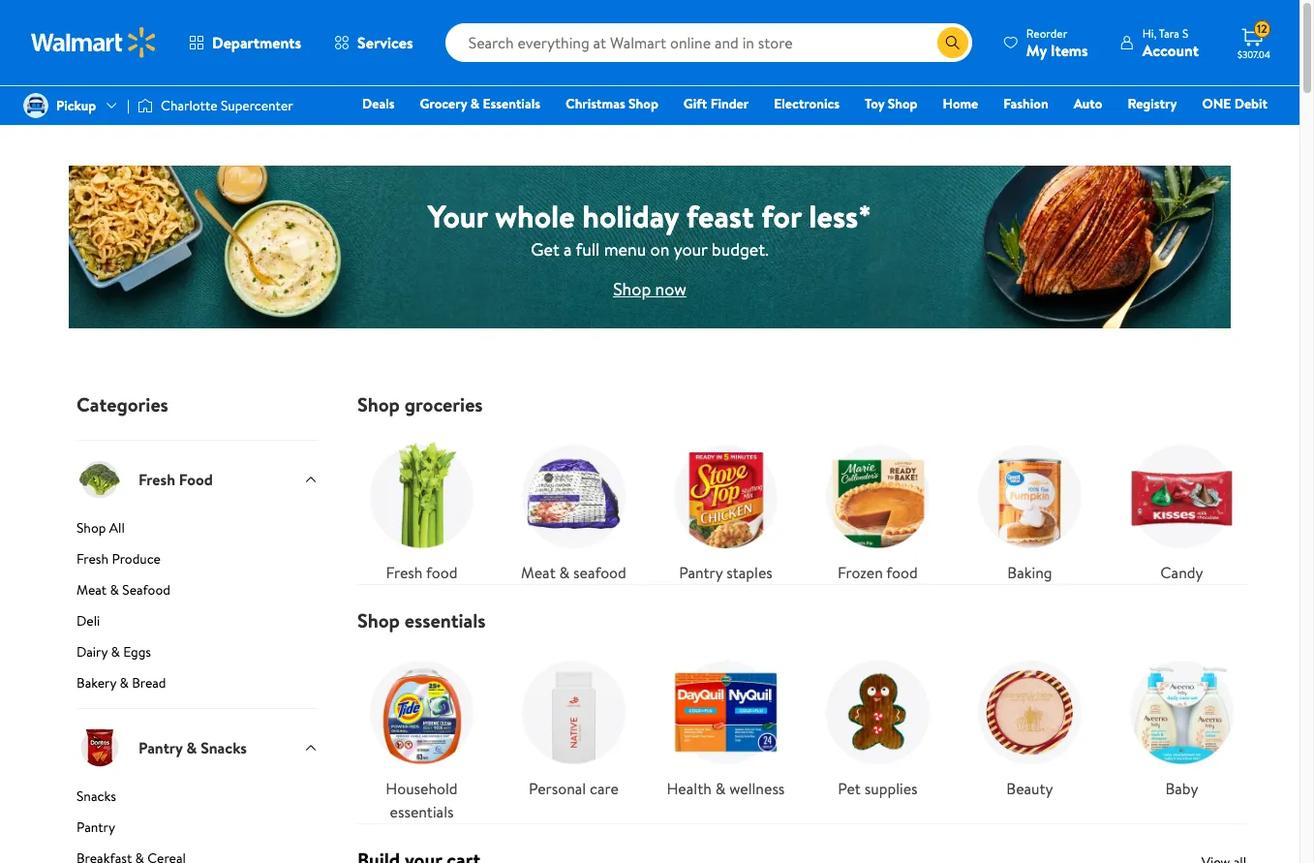 Task type: locate. For each thing, give the bounding box(es) containing it.
0 vertical spatial essentials
[[405, 608, 486, 634]]

& for bread
[[120, 673, 129, 693]]

beauty link
[[966, 648, 1095, 800]]

1 vertical spatial essentials
[[390, 801, 454, 823]]

deals link
[[354, 93, 404, 114]]

1 food from the left
[[426, 562, 458, 583]]

shop right christmas
[[629, 94, 659, 113]]

fashion
[[1004, 94, 1049, 113]]

baking
[[1008, 562, 1053, 583]]

fresh up shop essentials
[[386, 562, 423, 583]]

services button
[[318, 19, 430, 66]]

feast
[[687, 194, 754, 237]]

budget.
[[712, 237, 769, 261]]

$307.04
[[1238, 47, 1271, 61]]

staples
[[727, 562, 773, 583]]

departments button
[[172, 19, 318, 66]]

& for essentials
[[471, 94, 480, 113]]

shop for groceries
[[358, 391, 400, 418]]

personal care link
[[510, 648, 639, 800]]

now
[[656, 277, 687, 301]]

registry link
[[1120, 93, 1186, 114]]

meat inside meat & seafood link
[[521, 562, 556, 583]]

toy shop
[[865, 94, 918, 113]]

0 vertical spatial snacks
[[201, 737, 247, 759]]

food up shop essentials
[[426, 562, 458, 583]]

less*
[[809, 194, 872, 237]]

pantry inside pantry staples link
[[679, 562, 723, 583]]

charlotte
[[161, 96, 218, 115]]

1 vertical spatial list
[[346, 633, 1259, 824]]

& left 'bread'
[[120, 673, 129, 693]]

& left eggs
[[111, 642, 120, 662]]

& inside dropdown button
[[187, 737, 197, 759]]

search icon image
[[946, 35, 961, 50]]

frozen
[[838, 562, 884, 583]]

deals
[[362, 94, 395, 113]]

12
[[1258, 21, 1268, 37]]

1 horizontal spatial meat
[[521, 562, 556, 583]]

pantry
[[679, 562, 723, 583], [139, 737, 183, 759], [77, 818, 115, 837]]

food for frozen food
[[887, 562, 918, 583]]

pantry staples link
[[662, 432, 791, 584]]

shop all
[[77, 518, 125, 538]]

list containing household essentials
[[346, 633, 1259, 824]]

health
[[667, 778, 712, 799]]

food for fresh food
[[426, 562, 458, 583]]

fresh inside dropdown button
[[139, 469, 175, 490]]

pantry & snacks
[[139, 737, 247, 759]]

& right health
[[716, 778, 726, 799]]

essentials down "fresh food"
[[405, 608, 486, 634]]

& up snacks link
[[187, 737, 197, 759]]

your whole holiday feast for less*. get a full menu on your budget. shop now. image
[[69, 164, 1232, 330]]

bakery
[[77, 673, 116, 693]]

1 vertical spatial pantry
[[139, 737, 183, 759]]

 image
[[23, 93, 48, 118]]

& left seafood
[[560, 562, 570, 583]]

your
[[428, 194, 488, 237]]

essentials down household
[[390, 801, 454, 823]]

list containing fresh food
[[346, 417, 1259, 584]]

walmart image
[[31, 27, 157, 58]]

2 food from the left
[[887, 562, 918, 583]]

fresh food link
[[358, 432, 486, 584]]

pickup
[[56, 96, 96, 115]]

shop for all
[[77, 518, 106, 538]]

2 vertical spatial pantry
[[77, 818, 115, 837]]

pantry link
[[77, 818, 319, 845]]

shop down "fresh food"
[[358, 608, 400, 634]]

fresh for fresh produce
[[77, 549, 109, 569]]

candy link
[[1118, 432, 1247, 584]]

meat left seafood
[[521, 562, 556, 583]]

fresh left the food
[[139, 469, 175, 490]]

deli
[[77, 611, 100, 631]]

0 horizontal spatial food
[[426, 562, 458, 583]]

shop for now
[[614, 277, 651, 301]]

candy
[[1161, 562, 1204, 583]]

grocery & essentials
[[420, 94, 541, 113]]

menu
[[604, 237, 647, 261]]

supercenter
[[221, 96, 293, 115]]

 image
[[138, 96, 153, 115]]

christmas shop
[[566, 94, 659, 113]]

shop inside 'link'
[[888, 94, 918, 113]]

personal
[[529, 778, 586, 799]]

bread
[[132, 673, 166, 693]]

grocery & essentials link
[[411, 93, 549, 114]]

shop
[[629, 94, 659, 113], [888, 94, 918, 113], [614, 277, 651, 301], [358, 391, 400, 418], [77, 518, 106, 538], [358, 608, 400, 634]]

1 list from the top
[[346, 417, 1259, 584]]

essentials
[[483, 94, 541, 113]]

1 horizontal spatial fresh
[[139, 469, 175, 490]]

2 horizontal spatial fresh
[[386, 562, 423, 583]]

christmas
[[566, 94, 626, 113]]

supplies
[[865, 778, 918, 799]]

home link
[[935, 93, 988, 114]]

food right the frozen
[[887, 562, 918, 583]]

shop now link
[[614, 277, 687, 301]]

health & wellness
[[667, 778, 785, 799]]

& for wellness
[[716, 778, 726, 799]]

shop right toy
[[888, 94, 918, 113]]

essentials inside the household essentials
[[390, 801, 454, 823]]

shop groceries
[[358, 391, 483, 418]]

toy
[[865, 94, 885, 113]]

meat for meat & seafood
[[521, 562, 556, 583]]

deli link
[[77, 611, 319, 639]]

& down fresh produce
[[110, 580, 119, 600]]

meat up deli
[[77, 580, 107, 600]]

full
[[576, 237, 600, 261]]

electronics
[[774, 94, 840, 113]]

meat & seafood
[[521, 562, 627, 583]]

seafood
[[122, 580, 170, 600]]

services
[[358, 32, 413, 53]]

2 horizontal spatial pantry
[[679, 562, 723, 583]]

meat inside meat & seafood link
[[77, 580, 107, 600]]

finder
[[711, 94, 749, 113]]

shop left now
[[614, 277, 651, 301]]

essentials
[[405, 608, 486, 634], [390, 801, 454, 823]]

0 horizontal spatial pantry
[[77, 818, 115, 837]]

1 horizontal spatial snacks
[[201, 737, 247, 759]]

0 vertical spatial list
[[346, 417, 1259, 584]]

0 horizontal spatial fresh
[[77, 549, 109, 569]]

0 horizontal spatial snacks
[[77, 787, 116, 806]]

shop left all
[[77, 518, 106, 538]]

meat & seafood link
[[510, 432, 639, 584]]

fresh
[[139, 469, 175, 490], [77, 549, 109, 569], [386, 562, 423, 583]]

pantry inside pantry & snacks dropdown button
[[139, 737, 183, 759]]

toy shop link
[[857, 93, 927, 114]]

2 list from the top
[[346, 633, 1259, 824]]

1 horizontal spatial food
[[887, 562, 918, 583]]

& for snacks
[[187, 737, 197, 759]]

charlotte supercenter
[[161, 96, 293, 115]]

fresh food
[[139, 469, 213, 490]]

Search search field
[[445, 23, 973, 62]]

fresh produce link
[[77, 549, 319, 577]]

1 horizontal spatial pantry
[[139, 737, 183, 759]]

hi,
[[1143, 25, 1157, 41]]

your whole holiday feast for less* get a full menu on your budget.
[[428, 194, 872, 261]]

holiday
[[583, 194, 679, 237]]

list
[[346, 417, 1259, 584], [346, 633, 1259, 824]]

food
[[179, 469, 213, 490]]

& right grocery
[[471, 94, 480, 113]]

a
[[564, 237, 572, 261]]

list for shop groceries
[[346, 417, 1259, 584]]

food
[[426, 562, 458, 583], [887, 562, 918, 583]]

0 vertical spatial pantry
[[679, 562, 723, 583]]

fresh down shop all
[[77, 549, 109, 569]]

shop left groceries
[[358, 391, 400, 418]]

0 horizontal spatial meat
[[77, 580, 107, 600]]



Task type: vqa. For each thing, say whether or not it's contained in the screenshot.
Hi, Tara Link at the top
no



Task type: describe. For each thing, give the bounding box(es) containing it.
snacks link
[[77, 787, 319, 814]]

pantry staples
[[679, 562, 773, 583]]

snacks inside dropdown button
[[201, 737, 247, 759]]

walmart+ link
[[1202, 120, 1277, 141]]

pet
[[839, 778, 861, 799]]

gift finder
[[684, 94, 749, 113]]

account
[[1143, 39, 1200, 61]]

household essentials link
[[358, 648, 486, 824]]

gift
[[684, 94, 708, 113]]

1 vertical spatial snacks
[[77, 787, 116, 806]]

christmas shop link
[[557, 93, 667, 114]]

essentials for household essentials
[[390, 801, 454, 823]]

auto link
[[1066, 93, 1112, 114]]

auto
[[1074, 94, 1103, 113]]

household essentials
[[386, 778, 458, 823]]

whole
[[495, 194, 575, 237]]

groceries
[[405, 391, 483, 418]]

produce
[[112, 549, 161, 569]]

debit
[[1235, 94, 1268, 113]]

get
[[531, 237, 560, 261]]

dairy & eggs
[[77, 642, 151, 662]]

fresh for fresh food
[[386, 562, 423, 583]]

hi, tara s account
[[1143, 25, 1200, 61]]

|
[[127, 96, 130, 115]]

meat & seafood link
[[77, 580, 319, 608]]

eggs
[[123, 642, 151, 662]]

electronics link
[[766, 93, 849, 114]]

pantry for &
[[139, 737, 183, 759]]

& for seafood
[[110, 580, 119, 600]]

meat & seafood
[[77, 580, 170, 600]]

health & wellness link
[[662, 648, 791, 800]]

fresh produce
[[77, 549, 161, 569]]

categories
[[77, 391, 169, 418]]

your
[[674, 237, 708, 261]]

meat for meat & seafood
[[77, 580, 107, 600]]

care
[[590, 778, 619, 799]]

grocery
[[420, 94, 467, 113]]

shop all link
[[77, 518, 319, 546]]

list for shop essentials
[[346, 633, 1259, 824]]

items
[[1051, 39, 1089, 61]]

reorder
[[1027, 25, 1068, 41]]

on
[[651, 237, 670, 261]]

one debit link
[[1194, 93, 1277, 114]]

fresh for fresh food
[[139, 469, 175, 490]]

gift finder link
[[675, 93, 758, 114]]

s
[[1183, 25, 1189, 41]]

baby link
[[1118, 648, 1247, 800]]

pantry & snacks button
[[77, 708, 319, 787]]

baby
[[1166, 778, 1199, 799]]

seafood
[[574, 562, 627, 583]]

my
[[1027, 39, 1048, 61]]

registry
[[1128, 94, 1178, 113]]

frozen food link
[[814, 432, 943, 584]]

shop for essentials
[[358, 608, 400, 634]]

personal care
[[529, 778, 619, 799]]

pet supplies
[[839, 778, 918, 799]]

& for seafood
[[560, 562, 570, 583]]

shop now
[[614, 277, 687, 301]]

for
[[762, 194, 802, 237]]

fresh food button
[[77, 440, 319, 518]]

dairy & eggs link
[[77, 642, 319, 670]]

departments
[[212, 32, 301, 53]]

baking link
[[966, 432, 1095, 584]]

wellness
[[730, 778, 785, 799]]

home
[[943, 94, 979, 113]]

essentials for shop essentials
[[405, 608, 486, 634]]

& for eggs
[[111, 642, 120, 662]]

pantry inside pantry "link"
[[77, 818, 115, 837]]

one
[[1203, 94, 1232, 113]]

one debit walmart+
[[1203, 94, 1268, 141]]

dairy
[[77, 642, 108, 662]]

frozen food
[[838, 562, 918, 583]]

Walmart Site-Wide search field
[[445, 23, 973, 62]]

bakery & bread
[[77, 673, 166, 693]]

tara
[[1160, 25, 1180, 41]]

pantry for staples
[[679, 562, 723, 583]]

household
[[386, 778, 458, 799]]



